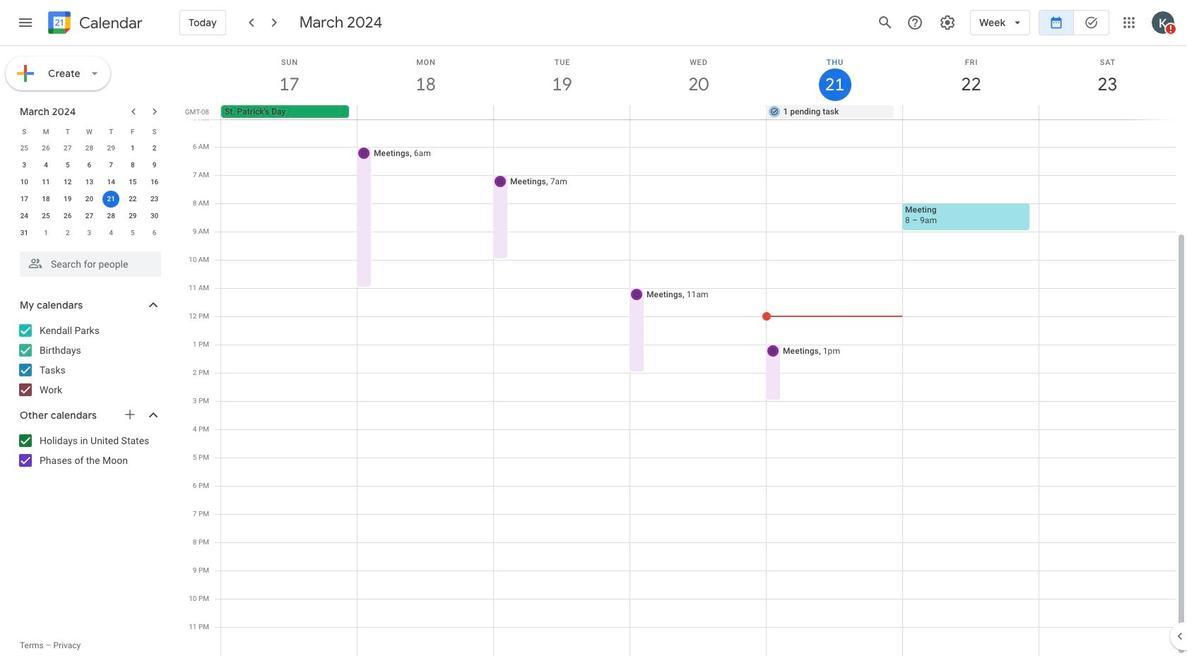 Task type: describe. For each thing, give the bounding box(es) containing it.
february 27 element
[[59, 140, 76, 157]]

23 element
[[146, 191, 163, 208]]

february 29 element
[[103, 140, 120, 157]]

2 element
[[146, 140, 163, 157]]

settings menu image
[[939, 14, 956, 31]]

20 element
[[81, 191, 98, 208]]

14 element
[[103, 174, 120, 191]]

march 2024 grid
[[13, 123, 165, 242]]

april 1 element
[[37, 225, 54, 242]]

11 element
[[37, 174, 54, 191]]

26 element
[[59, 208, 76, 225]]

25 element
[[37, 208, 54, 225]]

18 element
[[37, 191, 54, 208]]

february 25 element
[[16, 140, 33, 157]]

31 element
[[16, 225, 33, 242]]

7 element
[[103, 157, 120, 174]]

my calendars list
[[3, 319, 175, 401]]

other calendars list
[[3, 430, 175, 472]]

22 element
[[124, 191, 141, 208]]

cell inside march 2024 grid
[[100, 191, 122, 208]]

10 element
[[16, 174, 33, 191]]

13 element
[[81, 174, 98, 191]]

19 element
[[59, 191, 76, 208]]

february 28 element
[[81, 140, 98, 157]]

calendar element
[[45, 8, 143, 40]]



Task type: locate. For each thing, give the bounding box(es) containing it.
row
[[215, 105, 1187, 119], [13, 123, 165, 140], [13, 140, 165, 157], [13, 157, 165, 174], [13, 174, 165, 191], [13, 191, 165, 208], [13, 208, 165, 225], [13, 225, 165, 242]]

row group
[[13, 140, 165, 242]]

3 element
[[16, 157, 33, 174]]

Search for people text field
[[28, 252, 153, 277]]

4 element
[[37, 157, 54, 174]]

21, today element
[[103, 191, 120, 208]]

heading inside "calendar" element
[[76, 14, 143, 31]]

29 element
[[124, 208, 141, 225]]

april 5 element
[[124, 225, 141, 242]]

add other calendars image
[[123, 408, 137, 422]]

27 element
[[81, 208, 98, 225]]

cell
[[357, 105, 494, 119], [494, 105, 630, 119], [630, 105, 766, 119], [903, 105, 1039, 119], [1039, 105, 1175, 119], [100, 191, 122, 208]]

12 element
[[59, 174, 76, 191]]

17 element
[[16, 191, 33, 208]]

heading
[[76, 14, 143, 31]]

april 4 element
[[103, 225, 120, 242]]

5 element
[[59, 157, 76, 174]]

february 26 element
[[37, 140, 54, 157]]

16 element
[[146, 174, 163, 191]]

30 element
[[146, 208, 163, 225]]

15 element
[[124, 174, 141, 191]]

None search field
[[0, 246, 175, 277]]

april 2 element
[[59, 225, 76, 242]]

main drawer image
[[17, 14, 34, 31]]

april 6 element
[[146, 225, 163, 242]]

grid
[[181, 46, 1187, 656]]

9 element
[[146, 157, 163, 174]]

april 3 element
[[81, 225, 98, 242]]

28 element
[[103, 208, 120, 225]]

1 element
[[124, 140, 141, 157]]

24 element
[[16, 208, 33, 225]]

8 element
[[124, 157, 141, 174]]

6 element
[[81, 157, 98, 174]]



Task type: vqa. For each thing, say whether or not it's contained in the screenshot.
September 2 element
no



